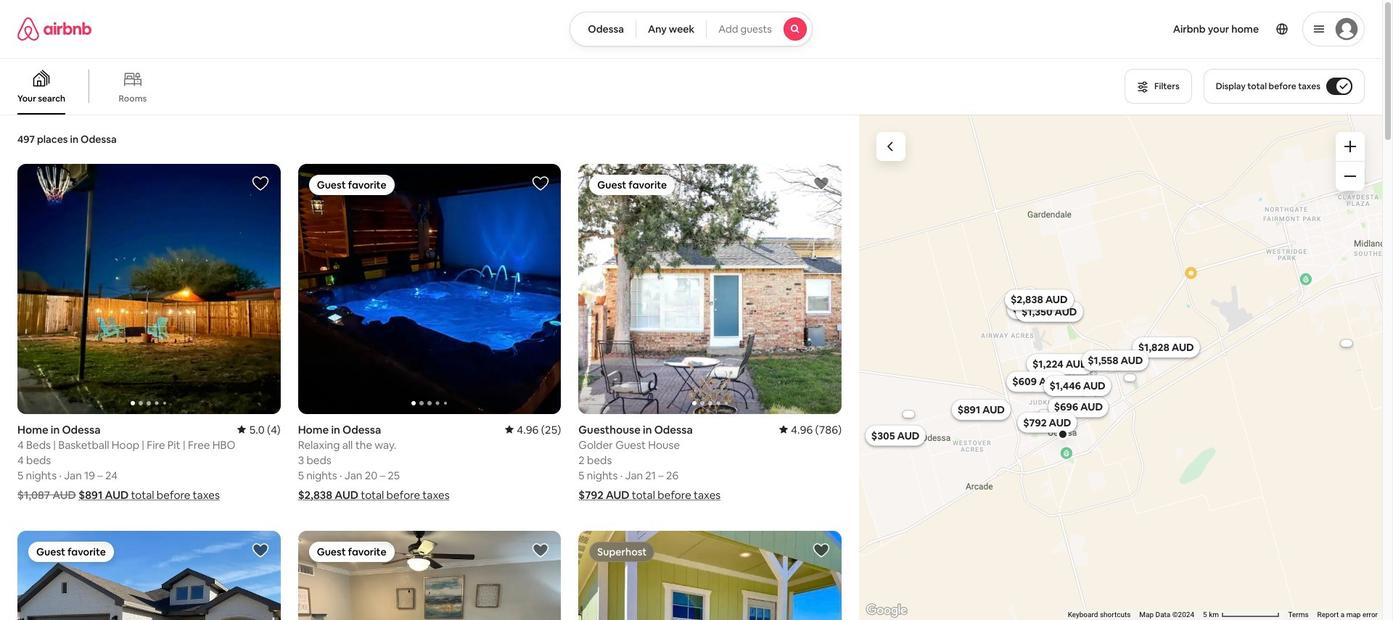 Task type: locate. For each thing, give the bounding box(es) containing it.
group
[[17, 164, 281, 414], [298, 164, 561, 414], [579, 164, 842, 414], [17, 531, 281, 621], [298, 531, 561, 621], [579, 531, 842, 621]]

add to wishlist: guesthouse in odessa image
[[813, 175, 831, 192]]

add to wishlist: home in odessa image
[[532, 175, 550, 192]]

None search field
[[570, 12, 813, 46]]

profile element
[[830, 0, 1366, 58]]

add to wishlist: home in odessa image
[[252, 175, 269, 192], [252, 542, 269, 559], [532, 542, 550, 559]]

4.96 out of 5 average rating,  786 reviews image
[[780, 423, 842, 437]]

the location you searched image
[[1057, 429, 1069, 440]]

google map
showing 21 stays. region
[[860, 115, 1383, 621]]

google image
[[863, 602, 911, 621]]



Task type: describe. For each thing, give the bounding box(es) containing it.
zoom out image
[[1345, 171, 1357, 182]]

4.96 out of 5 average rating,  25 reviews image
[[506, 423, 561, 437]]

zoom in image
[[1345, 141, 1357, 152]]

5.0 out of 5 average rating,  4 reviews image
[[238, 423, 281, 437]]

add to wishlist: tiny home in odessa image
[[813, 542, 831, 559]]



Task type: vqa. For each thing, say whether or not it's contained in the screenshot.
rightmost "alarm"
no



